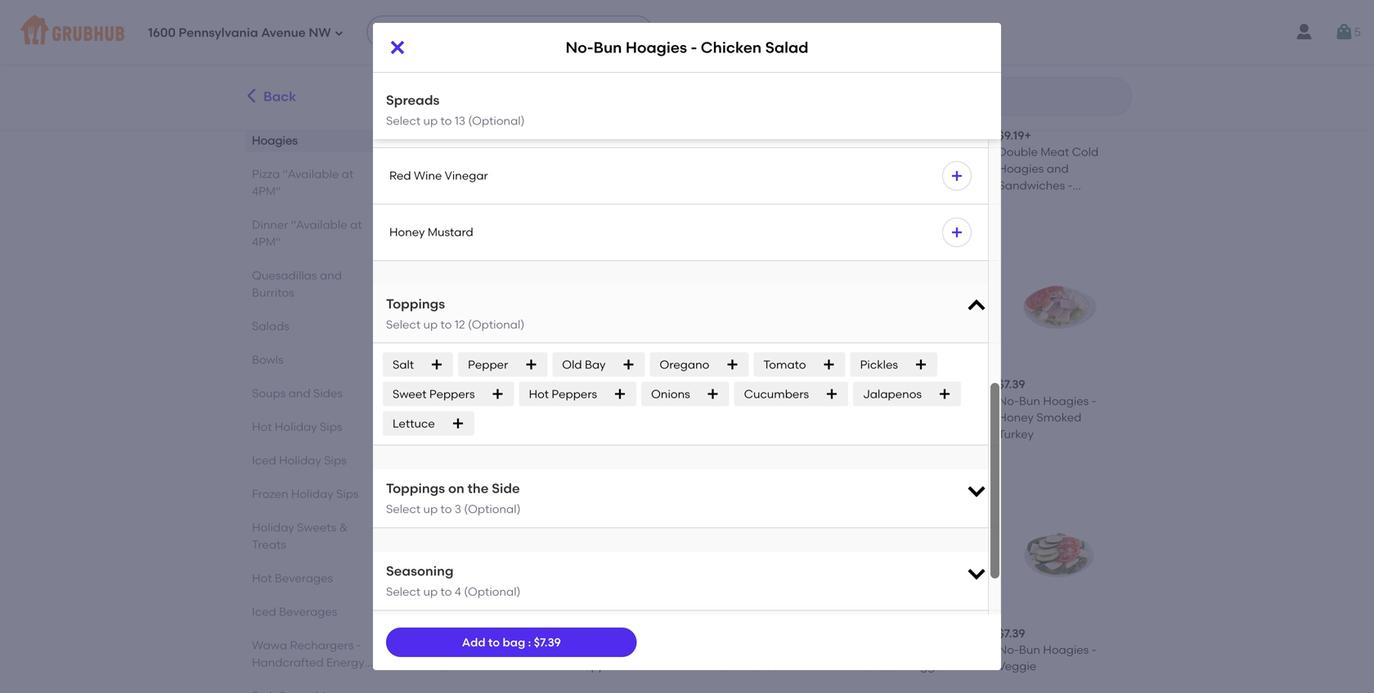 Task type: vqa. For each thing, say whether or not it's contained in the screenshot.
topmost review
no



Task type: locate. For each thing, give the bounding box(es) containing it.
svg image for red wine vinegar
[[951, 169, 964, 182]]

double meat cold hoagies and sandwiches - custom image
[[999, 0, 1120, 118]]

at inside the pizza "available at 4pm"
[[342, 167, 354, 181]]

3 select from the top
[[386, 502, 421, 516]]

frozen
[[252, 487, 289, 501]]

bun inside no-bun hoagies - roasted veggie
[[879, 643, 900, 657]]

3 cold from the left
[[1073, 145, 1099, 159]]

iced beverages
[[252, 605, 337, 619]]

cucumbers
[[745, 387, 809, 401]]

- inside the $7.79 no-bun hoagies - blt
[[530, 394, 535, 408]]

at down hoagies tab
[[342, 167, 354, 181]]

no- for $8.09 no-bun hoagies - roast beef
[[858, 394, 879, 408]]

pizza "available at 4pm"
[[252, 167, 354, 198]]

meat for &
[[760, 145, 789, 159]]

holiday up treats
[[252, 520, 294, 534]]

1 custom from the left
[[858, 195, 902, 209]]

select down the "seasoning"
[[386, 585, 421, 599]]

frozen holiday sips
[[252, 487, 359, 501]]

1 meat from the left
[[760, 145, 789, 159]]

no- for $7.39 no-bun hoagies - pepperoni
[[577, 643, 598, 657]]

$7.39 inside $7.39 no-bun hoagies - ham
[[718, 377, 745, 391]]

meat
[[760, 145, 789, 159], [901, 145, 929, 159], [1041, 145, 1070, 159]]

up left 12
[[423, 317, 438, 331]]

0 horizontal spatial peppers
[[430, 387, 475, 401]]

& down parmesan
[[520, 178, 529, 192]]

hot inside $5.49 + hot hoagies - pepperoni marinara *sauce contains pork & beef*
[[577, 145, 597, 159]]

beverages
[[275, 571, 333, 585], [279, 605, 337, 619]]

treats
[[252, 538, 286, 552]]

at
[[342, 167, 354, 181], [350, 218, 362, 232]]

bun for $7.39 no-bun hoagies - chicken salad
[[598, 394, 620, 408]]

no- for $7.79 no-bun hoagies - blt
[[437, 394, 458, 408]]

1 horizontal spatial honey
[[999, 410, 1034, 424]]

italian inside $9.19 + double meat cold hoagies and sandwiches - custom italian
[[905, 195, 940, 209]]

up right garlic
[[423, 114, 438, 128]]

peppers for hot peppers
[[552, 387, 597, 401]]

no- inside $8.09 no-bun hoagies - roast beef
[[858, 394, 879, 408]]

"available down pizza "available at 4pm" tab
[[291, 218, 348, 232]]

svg image
[[1335, 22, 1355, 42], [388, 38, 408, 57], [951, 169, 964, 182], [951, 226, 964, 239], [491, 388, 505, 401], [614, 388, 627, 401], [826, 388, 839, 401], [452, 417, 465, 430], [966, 479, 989, 502]]

1 pork from the left
[[493, 178, 518, 192]]

garlic aioli button
[[373, 92, 1002, 147]]

no- for $7.39 no-bun hoagies - italian
[[437, 643, 458, 657]]

$7.79 no-bun hoagies - blt
[[437, 377, 558, 408]]

- inside the $7.39 no-bun hoagies - veggie
[[1092, 643, 1097, 657]]

veggie
[[907, 659, 945, 673], [999, 659, 1037, 673]]

garlic
[[390, 112, 423, 126]]

$7.39 no-bun hoagies - italian
[[437, 626, 535, 673]]

4 + from the left
[[885, 129, 891, 142]]

beverages inside 'tab'
[[279, 605, 337, 619]]

pork down parmesan
[[493, 178, 518, 192]]

main navigation navigation
[[0, 0, 1375, 64]]

and inside '$9.19 + double meat cold hoagies and sandwiches - custom'
[[1047, 162, 1069, 176]]

0 horizontal spatial italian
[[437, 659, 472, 673]]

custom for $9.19 + double meat cold hoagies and sandwiches - custom italian
[[858, 195, 902, 209]]

+ for $5.69 + hot hoagies - meatball parmesan *contains pork & beef*
[[466, 129, 473, 142]]

3
[[455, 502, 462, 516]]

to inside toppings on the side select up to 3 (optional)
[[441, 502, 452, 516]]

0 vertical spatial sips
[[320, 420, 343, 434]]

custom inside '$9.19 + double meat cold hoagies and sandwiches - custom'
[[999, 195, 1043, 209]]

holiday sweets & treats
[[252, 520, 348, 552]]

1 4pm" from the top
[[252, 184, 281, 198]]

0 horizontal spatial sandwiches
[[718, 178, 785, 192]]

3 + from the left
[[749, 129, 756, 142]]

sips up frozen holiday sips tab
[[324, 453, 347, 467]]

0 horizontal spatial beef*
[[437, 195, 468, 209]]

0 horizontal spatial veggie
[[907, 659, 945, 673]]

1 cold from the left
[[792, 145, 818, 159]]

double inside $12.19 + double meat cold hoagies and sandwiches - turkey & ham
[[718, 145, 758, 159]]

0 horizontal spatial honey
[[390, 225, 425, 239]]

svg image for sweet peppers
[[491, 388, 505, 401]]

honey mustard
[[390, 225, 474, 239]]

1 horizontal spatial chicken
[[701, 38, 762, 56]]

1 double from the left
[[718, 145, 758, 159]]

0 horizontal spatial $9.19
[[858, 129, 885, 142]]

0 vertical spatial pepperoni
[[577, 162, 634, 176]]

+ inside $5.49 + hot hoagies - pepperoni marinara *sauce contains pork & beef*
[[607, 129, 614, 142]]

1 horizontal spatial italian
[[905, 195, 940, 209]]

bun inside the $7.39 no-bun hoagies - veggie
[[1020, 643, 1041, 657]]

bun inside $7.39 no-bun hoagies - chicken salad
[[598, 394, 620, 408]]

5 + from the left
[[1025, 129, 1032, 142]]

0 vertical spatial turkey
[[795, 178, 831, 192]]

0 vertical spatial beverages
[[275, 571, 333, 585]]

honey left smoked
[[999, 410, 1034, 424]]

$7.39 no-bun hoagies - veggie
[[999, 626, 1097, 673]]

1 horizontal spatial peppers
[[552, 387, 597, 401]]

salad
[[766, 38, 809, 56], [626, 410, 658, 424], [748, 659, 780, 673]]

bun for $7.79 no-bun hoagies - blt
[[458, 394, 479, 408]]

bay
[[585, 358, 606, 372]]

custom for $9.19 + double meat cold hoagies and sandwiches - custom
[[999, 195, 1043, 209]]

honey inside $7.39 no-bun hoagies - honey smoked turkey
[[999, 410, 1034, 424]]

peppers
[[430, 387, 475, 401], [552, 387, 597, 401]]

1 horizontal spatial pork
[[669, 178, 694, 192]]

svg image
[[334, 28, 344, 38], [966, 294, 989, 317], [431, 358, 444, 371], [525, 358, 538, 371], [622, 358, 635, 371], [726, 358, 739, 371], [823, 358, 836, 371], [915, 358, 928, 371], [707, 388, 720, 401], [939, 388, 952, 401], [966, 562, 989, 585]]

1 sandwiches from the left
[[718, 178, 785, 192]]

double inside $9.19 + double meat cold hoagies and sandwiches - custom italian
[[858, 145, 898, 159]]

0 horizontal spatial turkey
[[795, 178, 831, 192]]

to inside seasoning select up to 4 (optional)
[[441, 585, 452, 599]]

svg image for 1600 pennsylvania avenue nw
[[334, 28, 344, 38]]

+ inside $12.19 + double meat cold hoagies and sandwiches - turkey & ham
[[749, 129, 756, 142]]

$7.39 inside $7.39 no-bun hoagies - italian
[[437, 626, 464, 640]]

bun inside the $7.79 no-bun hoagies - blt
[[458, 394, 479, 408]]

svg image for pickles
[[915, 358, 928, 371]]

+ inside '$9.19 + double meat cold hoagies and sandwiches - custom'
[[1025, 129, 1032, 142]]

- inside '$9.19 + double meat cold hoagies and sandwiches - custom'
[[1068, 178, 1073, 192]]

- inside $7.39 no-bun hoagies - chicken salad
[[671, 394, 676, 408]]

hoagies tab
[[252, 132, 379, 149]]

+
[[466, 129, 473, 142], [607, 129, 614, 142], [749, 129, 756, 142], [885, 129, 891, 142], [1025, 129, 1032, 142]]

to for seasoning
[[441, 585, 452, 599]]

svg image inside the red wine vinegar button
[[951, 169, 964, 182]]

to inside toppings select up to 12 (optional)
[[441, 317, 452, 331]]

svg image for cucumbers
[[826, 388, 839, 401]]

1 pepperoni from the top
[[577, 162, 634, 176]]

(optional) right 12
[[468, 317, 525, 331]]

up inside the 'spreads select up to 13 (optional)'
[[423, 114, 438, 128]]

to left 13
[[441, 114, 452, 128]]

hot for hot holiday sips
[[252, 420, 272, 434]]

1 vertical spatial beverages
[[279, 605, 337, 619]]

no- inside $7.39 no-bun hoagies - italian
[[437, 643, 458, 657]]

1 $9.19 from the left
[[858, 129, 885, 142]]

2 $9.19 from the left
[[999, 129, 1025, 142]]

chicken inside $7.39 no-bun hoagies - chicken salad
[[577, 410, 623, 424]]

2 toppings from the top
[[386, 481, 445, 496]]

2 pepperoni from the top
[[577, 659, 634, 673]]

+ for $5.49 + hot hoagies - pepperoni marinara *sauce contains pork & beef*
[[607, 129, 614, 142]]

up inside seasoning select up to 4 (optional)
[[423, 585, 438, 599]]

iced up wawa
[[252, 605, 276, 619]]

cold
[[792, 145, 818, 159], [932, 145, 959, 159], [1073, 145, 1099, 159]]

3 meat from the left
[[1041, 145, 1070, 159]]

toppings
[[386, 296, 445, 312], [386, 481, 445, 496]]

"available down hoagies tab
[[283, 167, 339, 181]]

0 horizontal spatial cold
[[792, 145, 818, 159]]

1 iced from the top
[[252, 453, 276, 467]]

2 up from the top
[[423, 317, 438, 331]]

sandwiches inside '$9.19 + double meat cold hoagies and sandwiches - custom'
[[999, 178, 1066, 192]]

beverages down hot beverages tab
[[279, 605, 337, 619]]

0 horizontal spatial double
[[718, 145, 758, 159]]

sandwiches
[[718, 178, 785, 192], [858, 178, 925, 192], [999, 178, 1066, 192]]

1 vertical spatial 4pm"
[[252, 235, 281, 249]]

sauce
[[417, 56, 452, 70]]

(optional) right 4
[[464, 585, 521, 599]]

no- inside $7.39 no-bun hoagies - chicken salad
[[577, 394, 598, 408]]

to
[[441, 114, 452, 128], [441, 317, 452, 331], [441, 502, 452, 516], [441, 585, 452, 599], [489, 635, 500, 649]]

2 horizontal spatial meat
[[1041, 145, 1070, 159]]

$7.39 no-bun hoagies - honey smoked turkey
[[999, 377, 1097, 441]]

ham down cucumbers
[[718, 410, 745, 424]]

italian inside $7.39 no-bun hoagies - italian
[[437, 659, 472, 673]]

1600 pennsylvania avenue nw
[[148, 25, 331, 40]]

svg image inside main navigation navigation
[[334, 28, 344, 38]]

0 vertical spatial iced
[[252, 453, 276, 467]]

no-bun hoagies - veggie image
[[999, 495, 1120, 616]]

+ for $9.19 + double meat cold hoagies and sandwiches - custom italian
[[885, 129, 891, 142]]

on
[[448, 481, 465, 496]]

beverages for iced beverages
[[279, 605, 337, 619]]

1 vertical spatial iced
[[252, 605, 276, 619]]

2 horizontal spatial cold
[[1073, 145, 1099, 159]]

svg image for jalapenos
[[939, 388, 952, 401]]

+ inside $5.69 + hot hoagies - meatball parmesan *contains pork & beef*
[[466, 129, 473, 142]]

no- for $7.39 no-bun hoagies - veggie
[[999, 643, 1020, 657]]

(optional) inside toppings on the side select up to 3 (optional)
[[464, 502, 521, 516]]

1 horizontal spatial cold
[[932, 145, 959, 159]]

up inside toppings select up to 12 (optional)
[[423, 317, 438, 331]]

1 + from the left
[[466, 129, 473, 142]]

4 select from the top
[[386, 585, 421, 599]]

beef* down *sauce
[[589, 195, 619, 209]]

pizza "available at 4pm" tab
[[252, 165, 379, 200]]

2 custom from the left
[[999, 195, 1043, 209]]

to left bag
[[489, 635, 500, 649]]

0 vertical spatial ham
[[729, 195, 756, 209]]

2 select from the top
[[386, 317, 421, 331]]

toppings for on
[[386, 481, 445, 496]]

back
[[264, 89, 296, 105]]

2 cold from the left
[[932, 145, 959, 159]]

3 double from the left
[[999, 145, 1038, 159]]

hoagies inside $9.19 + double meat cold hoagies and sandwiches - custom italian
[[858, 162, 904, 176]]

3 up from the top
[[423, 502, 438, 516]]

1 select from the top
[[386, 114, 421, 128]]

italian
[[905, 195, 940, 209], [437, 659, 472, 673]]

iced up frozen
[[252, 453, 276, 467]]

2 horizontal spatial sandwiches
[[999, 178, 1066, 192]]

(optional)
[[468, 114, 525, 128], [468, 317, 525, 331], [464, 502, 521, 516], [464, 585, 521, 599]]

1 up from the top
[[423, 114, 438, 128]]

double for double meat cold hoagies and sandwiches - custom italian
[[858, 145, 898, 159]]

bag
[[503, 635, 526, 649]]

hoagies inside '$9.19 + double meat cold hoagies and sandwiches - custom'
[[999, 162, 1045, 176]]

dinner "available at 4pm"
[[252, 218, 362, 249]]

turkey inside $12.19 + double meat cold hoagies and sandwiches - turkey & ham
[[795, 178, 831, 192]]

iced inside tab
[[252, 453, 276, 467]]

& down $12.19
[[718, 195, 727, 209]]

1 vertical spatial pepperoni
[[577, 659, 634, 673]]

meat inside $9.19 + double meat cold hoagies and sandwiches - custom italian
[[901, 145, 929, 159]]

no- inside the $7.39 no-bun hoagies - veggie
[[999, 643, 1020, 657]]

$7.39 for $7.39 no-bun hoagies - chicken salad
[[577, 377, 605, 391]]

vinegar
[[445, 169, 488, 183]]

seasoning select up to 4 (optional)
[[386, 563, 521, 599]]

$7.39 inside $7.39 no-bun hoagies - pepperoni
[[577, 626, 605, 640]]

sweet
[[393, 387, 427, 401]]

svg image for pepper
[[525, 358, 538, 371]]

veggie inside no-bun hoagies - roasted veggie
[[907, 659, 945, 673]]

4 up from the top
[[423, 585, 438, 599]]

pepperoni inside $7.39 no-bun hoagies - pepperoni
[[577, 659, 634, 673]]

holiday for hot
[[275, 420, 317, 434]]

0 vertical spatial "available
[[283, 167, 339, 181]]

1 vertical spatial ham
[[718, 410, 745, 424]]

lettuce
[[393, 417, 435, 430]]

(optional) inside toppings select up to 12 (optional)
[[468, 317, 525, 331]]

peppers down old
[[552, 387, 597, 401]]

salad for no-bun hoagies - chicken salad
[[766, 38, 809, 56]]

1 vertical spatial italian
[[437, 659, 472, 673]]

no- inside $7.39 no-bun hoagies - ham
[[718, 394, 739, 408]]

bun inside $7.39 no-bun hoagies - italian
[[458, 643, 479, 657]]

double
[[718, 145, 758, 159], [858, 145, 898, 159], [999, 145, 1038, 159]]

beef* down *contains
[[437, 195, 468, 209]]

hot holiday sips tab
[[252, 418, 379, 435]]

-
[[691, 38, 698, 56], [508, 145, 513, 159], [649, 145, 654, 159], [788, 178, 792, 192], [928, 178, 933, 192], [1068, 178, 1073, 192], [530, 394, 535, 408], [671, 394, 676, 408], [811, 394, 816, 408], [952, 394, 957, 408], [1092, 394, 1097, 408], [357, 638, 361, 652], [530, 643, 535, 657], [671, 643, 676, 657], [811, 643, 816, 657], [952, 643, 957, 657], [1092, 643, 1097, 657]]

1 horizontal spatial sandwiches
[[858, 178, 925, 192]]

0 vertical spatial honey
[[390, 225, 425, 239]]

sips down sides
[[320, 420, 343, 434]]

hot for hot peppers
[[529, 387, 549, 401]]

bun for $7.39 no-bun hoagies - honey smoked turkey
[[1020, 394, 1041, 408]]

no- inside $7.39 no-bun hoagies - pepperoni
[[577, 643, 598, 657]]

bun inside $8.09 no-bun hoagies - roast beef
[[879, 394, 900, 408]]

(optional) for spreads
[[468, 114, 525, 128]]

at inside dinner "available at 4pm"
[[350, 218, 362, 232]]

2 horizontal spatial double
[[999, 145, 1038, 159]]

3 sandwiches from the left
[[999, 178, 1066, 192]]

no- inside no-bun hoagies - roasted veggie
[[858, 643, 879, 657]]

0 vertical spatial salad
[[766, 38, 809, 56]]

wine
[[414, 169, 442, 183]]

sips for hot holiday sips
[[320, 420, 343, 434]]

1 horizontal spatial double
[[858, 145, 898, 159]]

4pm" down pizza
[[252, 184, 281, 198]]

(optional) for seasoning
[[464, 585, 521, 599]]

toppings on the side select up to 3 (optional)
[[386, 481, 521, 516]]

honey left mustard at the left of page
[[390, 225, 425, 239]]

up for seasoning
[[423, 585, 438, 599]]

1 horizontal spatial meat
[[901, 145, 929, 159]]

hoagies inside $5.69 + hot hoagies - meatball parmesan *contains pork & beef*
[[460, 145, 506, 159]]

up for toppings
[[423, 317, 438, 331]]

select up salt
[[386, 317, 421, 331]]

4pm" for dinner "available at 4pm"
[[252, 235, 281, 249]]

1 vertical spatial salad
[[626, 410, 658, 424]]

peppers right sweet
[[430, 387, 475, 401]]

at down pizza "available at 4pm" tab
[[350, 218, 362, 232]]

1 vertical spatial toppings
[[386, 481, 445, 496]]

svg image for salt
[[431, 358, 444, 371]]

"available
[[283, 167, 339, 181], [291, 218, 348, 232]]

and
[[766, 162, 789, 176], [907, 162, 929, 176], [1047, 162, 1069, 176], [320, 268, 342, 282], [289, 386, 311, 400]]

to inside the 'spreads select up to 13 (optional)'
[[441, 114, 452, 128]]

pepperoni
[[577, 162, 634, 176], [577, 659, 634, 673]]

pork
[[493, 178, 518, 192], [669, 178, 694, 192]]

sandwiches for &
[[718, 178, 785, 192]]

up left 3
[[423, 502, 438, 516]]

1 horizontal spatial custom
[[999, 195, 1043, 209]]

$7.39 for $7.39 no-bun hoagies - italian
[[437, 626, 464, 640]]

1 horizontal spatial veggie
[[999, 659, 1037, 673]]

select down 'spreads'
[[386, 114, 421, 128]]

custom inside $9.19 + double meat cold hoagies and sandwiches - custom italian
[[858, 195, 902, 209]]

no-bun hoagies - chicken salad
[[566, 38, 809, 56]]

cold inside $12.19 + double meat cold hoagies and sandwiches - turkey & ham
[[792, 145, 818, 159]]

2 peppers from the left
[[552, 387, 597, 401]]

bun inside $7.39 no-bun hoagies - ham
[[739, 394, 760, 408]]

sips up sweets
[[336, 487, 359, 501]]

$9.19 for $9.19 + double meat cold hoagies and sandwiches - custom italian
[[858, 129, 885, 142]]

garlic aioli
[[390, 112, 450, 126]]

no-bun hoagies - roast beef image
[[858, 246, 979, 367]]

$7.39 inside $7.39 no-bun hoagies - chicken salad
[[577, 377, 605, 391]]

1 vertical spatial turkey
[[999, 427, 1034, 441]]

cold for double meat cold hoagies and sandwiches - custom
[[1073, 145, 1099, 159]]

no- inside the no-bun hoagies - tuna salad
[[718, 643, 739, 657]]

1 toppings from the top
[[386, 296, 445, 312]]

2 vertical spatial salad
[[748, 659, 780, 673]]

4pm" down 'dinner'
[[252, 235, 281, 249]]

1 veggie from the left
[[907, 659, 945, 673]]

no-
[[566, 38, 594, 56], [437, 394, 458, 408], [577, 394, 598, 408], [718, 394, 739, 408], [858, 394, 879, 408], [999, 394, 1020, 408], [437, 643, 458, 657], [577, 643, 598, 657], [718, 643, 739, 657], [858, 643, 879, 657], [999, 643, 1020, 657]]

turkey
[[795, 178, 831, 192], [999, 427, 1034, 441]]

1 vertical spatial "available
[[291, 218, 348, 232]]

to left 12
[[441, 317, 452, 331]]

double inside '$9.19 + double meat cold hoagies and sandwiches - custom'
[[999, 145, 1038, 159]]

select
[[386, 114, 421, 128], [386, 317, 421, 331], [386, 502, 421, 516], [386, 585, 421, 599]]

cold inside $9.19 + double meat cold hoagies and sandwiches - custom italian
[[932, 145, 959, 159]]

2 4pm" from the top
[[252, 235, 281, 249]]

1 vertical spatial chicken
[[577, 410, 623, 424]]

no-bun hoagies - italian image
[[437, 495, 558, 616]]

salads
[[252, 319, 290, 333]]

2 beef* from the left
[[589, 195, 619, 209]]

select inside toppings select up to 12 (optional)
[[386, 317, 421, 331]]

0 vertical spatial italian
[[905, 195, 940, 209]]

1 vertical spatial at
[[350, 218, 362, 232]]

to left 3
[[441, 502, 452, 516]]

- inside $12.19 + double meat cold hoagies and sandwiches - turkey & ham
[[788, 178, 792, 192]]

$9.19 + double meat cold hoagies and sandwiches - custom italian
[[858, 129, 959, 209]]

beverages up "iced beverages" at the bottom left of page
[[275, 571, 333, 585]]

toppings left on
[[386, 481, 445, 496]]

and for double meat cold hoagies and sandwiches - turkey & ham
[[766, 162, 789, 176]]

dinner
[[252, 218, 288, 232]]

no- for $7.39 no-bun hoagies - chicken salad
[[577, 394, 598, 408]]

pork down marinara
[[669, 178, 694, 192]]

hot beverages tab
[[252, 570, 379, 587]]

up down the "seasoning"
[[423, 585, 438, 599]]

0 vertical spatial at
[[342, 167, 354, 181]]

(optional) down side
[[464, 502, 521, 516]]

0 vertical spatial toppings
[[386, 296, 445, 312]]

ham inside $7.39 no-bun hoagies - ham
[[718, 410, 745, 424]]

ham down $12.19
[[729, 195, 756, 209]]

select left 3
[[386, 502, 421, 516]]

1 vertical spatial sips
[[324, 453, 347, 467]]

tab
[[252, 687, 379, 693]]

1 horizontal spatial $9.19
[[999, 129, 1025, 142]]

& inside $5.49 + hot hoagies - pepperoni marinara *sauce contains pork & beef*
[[577, 195, 586, 209]]

sandwiches inside $9.19 + double meat cold hoagies and sandwiches - custom italian
[[858, 178, 925, 192]]

- inside the no-bun hoagies - tuna salad
[[811, 643, 816, 657]]

2 veggie from the left
[[999, 659, 1037, 673]]

0 horizontal spatial meat
[[760, 145, 789, 159]]

& right sweets
[[339, 520, 348, 534]]

&
[[520, 178, 529, 192], [577, 195, 586, 209], [718, 195, 727, 209], [339, 520, 348, 534]]

0 horizontal spatial pork
[[493, 178, 518, 192]]

2 + from the left
[[607, 129, 614, 142]]

hot for hot beverages
[[252, 571, 272, 585]]

veggie for bun
[[999, 659, 1037, 673]]

and inside $9.19 + double meat cold hoagies and sandwiches - custom italian
[[907, 162, 929, 176]]

ham
[[729, 195, 756, 209], [718, 410, 745, 424]]

soups and sides tab
[[252, 385, 379, 402]]

$12.19
[[718, 129, 749, 142]]

2 double from the left
[[858, 145, 898, 159]]

beef*
[[437, 195, 468, 209], [589, 195, 619, 209]]

toppings up salt
[[386, 296, 445, 312]]

1 vertical spatial honey
[[999, 410, 1034, 424]]

$9.19
[[858, 129, 885, 142], [999, 129, 1025, 142]]

2 meat from the left
[[901, 145, 929, 159]]

0 vertical spatial 4pm"
[[252, 184, 281, 198]]

cold inside '$9.19 + double meat cold hoagies and sandwiches - custom'
[[1073, 145, 1099, 159]]

bun inside $7.39 no-bun hoagies - pepperoni
[[598, 643, 620, 657]]

holiday down iced holiday sips tab at the left of the page
[[291, 487, 334, 501]]

iced for iced beverages
[[252, 605, 276, 619]]

0 horizontal spatial chicken
[[577, 410, 623, 424]]

1 horizontal spatial beef*
[[589, 195, 619, 209]]

4pm" for pizza "available at 4pm"
[[252, 184, 281, 198]]

quesadillas and burritos tab
[[252, 267, 379, 301]]

& down *sauce
[[577, 195, 586, 209]]

hot beverages
[[252, 571, 333, 585]]

2 iced from the top
[[252, 605, 276, 619]]

holiday for iced
[[279, 453, 321, 467]]

old
[[562, 358, 582, 372]]

0 horizontal spatial custom
[[858, 195, 902, 209]]

(optional) right 13
[[468, 114, 525, 128]]

holiday down "hot holiday sips"
[[279, 453, 321, 467]]

2 vertical spatial sips
[[336, 487, 359, 501]]

double meat cold hoagies and sandwiches - custom italian image
[[858, 0, 979, 118]]

no- inside the $7.79 no-bun hoagies - blt
[[437, 394, 458, 408]]

holiday inside holiday sweets & treats
[[252, 520, 294, 534]]

2 pork from the left
[[669, 178, 694, 192]]

pepperoni for hot
[[577, 162, 634, 176]]

1 beef* from the left
[[437, 195, 468, 209]]

1 horizontal spatial turkey
[[999, 427, 1034, 441]]

iced
[[252, 453, 276, 467], [252, 605, 276, 619]]

1 peppers from the left
[[430, 387, 475, 401]]

2 sandwiches from the left
[[858, 178, 925, 192]]

cold for double meat cold hoagies and sandwiches - custom italian
[[932, 145, 959, 159]]

holiday down the soups and sides
[[275, 420, 317, 434]]

holiday for frozen
[[291, 487, 334, 501]]

$7.39
[[577, 377, 605, 391], [718, 377, 745, 391], [999, 377, 1026, 391], [437, 626, 464, 640], [577, 626, 605, 640], [999, 626, 1026, 640], [534, 635, 561, 649]]

to left 4
[[441, 585, 452, 599]]

bbq sauce
[[390, 56, 452, 70]]



Task type: describe. For each thing, give the bounding box(es) containing it.
hot holiday sips
[[252, 420, 343, 434]]

cold for double meat cold hoagies and sandwiches - turkey & ham
[[792, 145, 818, 159]]

pork inside $5.49 + hot hoagies - pepperoni marinara *sauce contains pork & beef*
[[669, 178, 694, 192]]

- inside $5.49 + hot hoagies - pepperoni marinara *sauce contains pork & beef*
[[649, 145, 654, 159]]

hoagies inside the $7.39 no-bun hoagies - veggie
[[1044, 643, 1089, 657]]

1600
[[148, 25, 176, 40]]

iced holiday sips
[[252, 453, 347, 467]]

0 vertical spatial chicken
[[701, 38, 762, 56]]

svg image for tomato
[[823, 358, 836, 371]]

avenue
[[261, 25, 306, 40]]

select for spreads
[[386, 114, 421, 128]]

select for toppings
[[386, 317, 421, 331]]

pennsylvania
[[179, 25, 258, 40]]

marinara
[[637, 162, 688, 176]]

(contains
[[289, 673, 343, 687]]

hot hoagies - meatball parmesan *contains pork & beef* image
[[437, 0, 558, 118]]

sides
[[313, 386, 343, 400]]

hoagies inside $7.39 no-bun hoagies - ham
[[763, 394, 809, 408]]

12
[[455, 317, 465, 331]]

$7.39 no-bun hoagies - chicken salad
[[577, 377, 676, 424]]

svg image for honey mustard
[[951, 226, 964, 239]]

sweets
[[297, 520, 337, 534]]

- inside $7.39 no-bun hoagies - honey smoked turkey
[[1092, 394, 1097, 408]]

$7.39 for $7.39 no-bun hoagies - veggie
[[999, 626, 1026, 640]]

- inside $7.39 no-bun hoagies - ham
[[811, 394, 816, 408]]

and for double meat cold hoagies and sandwiches - custom italian
[[907, 162, 929, 176]]

quesadillas
[[252, 268, 317, 282]]

hoagies inside $8.09 no-bun hoagies - roast beef
[[903, 394, 949, 408]]

bbq
[[390, 56, 414, 70]]

- inside $5.69 + hot hoagies - meatball parmesan *contains pork & beef*
[[508, 145, 513, 159]]

meatball
[[437, 162, 486, 176]]

iced beverages tab
[[252, 603, 379, 620]]

double for double meat cold hoagies and sandwiches - custom
[[999, 145, 1038, 159]]

salads tab
[[252, 318, 379, 335]]

$9.19 for $9.19 + double meat cold hoagies and sandwiches - custom
[[999, 129, 1025, 142]]

svg image for hot peppers
[[614, 388, 627, 401]]

onions
[[652, 387, 690, 401]]

smoked
[[1037, 410, 1082, 424]]

and inside the quesadillas and burritos
[[320, 268, 342, 282]]

side
[[492, 481, 520, 496]]

hoagies inside the $7.79 no-bun hoagies - blt
[[482, 394, 528, 408]]

meat inside '$9.19 + double meat cold hoagies and sandwiches - custom'
[[1041, 145, 1070, 159]]

$8.09 no-bun hoagies - roast beef
[[858, 377, 957, 424]]

- inside $9.19 + double meat cold hoagies and sandwiches - custom italian
[[928, 178, 933, 192]]

drinks
[[252, 673, 286, 687]]

parmesan
[[489, 162, 546, 176]]

and for double meat cold hoagies and sandwiches - custom
[[1047, 162, 1069, 176]]

$7.39 no-bun hoagies - pepperoni
[[577, 626, 676, 673]]

iced for iced holiday sips
[[252, 453, 276, 467]]

tomato
[[764, 358, 807, 372]]

- inside no-bun hoagies - roasted veggie
[[952, 643, 957, 657]]

beef* inside $5.49 + hot hoagies - pepperoni marinara *sauce contains pork & beef*
[[589, 195, 619, 209]]

energy
[[327, 656, 365, 669]]

hoagies inside the no-bun hoagies - tuna salad
[[763, 643, 809, 657]]

oregano
[[660, 358, 710, 372]]

- inside $7.39 no-bun hoagies - pepperoni
[[671, 643, 676, 657]]

$5.69
[[437, 129, 466, 142]]

& inside holiday sweets & treats
[[339, 520, 348, 534]]

sandwiches for italian
[[858, 178, 925, 192]]

soups and sides
[[252, 386, 343, 400]]

& inside $12.19 + double meat cold hoagies and sandwiches - turkey & ham
[[718, 195, 727, 209]]

no- for $7.39 no-bun hoagies - ham
[[718, 394, 739, 408]]

+ for $12.19 + double meat cold hoagies and sandwiches - turkey & ham
[[749, 129, 756, 142]]

pickles
[[861, 358, 899, 372]]

caffeine)
[[252, 690, 304, 693]]

hoagies inside $7.39 no-bun hoagies - chicken salad
[[622, 394, 668, 408]]

hoagies inside $12.19 + double meat cold hoagies and sandwiches - turkey & ham
[[718, 162, 764, 176]]

dinner "available at 4pm" tab
[[252, 216, 379, 250]]

blt
[[538, 394, 558, 408]]

contains
[[619, 178, 667, 192]]

svg image for oregano
[[726, 358, 739, 371]]

burritos
[[252, 286, 294, 300]]

bowls
[[252, 353, 284, 367]]

pepper
[[468, 358, 508, 372]]

red wine vinegar button
[[373, 148, 1002, 204]]

toppings for select
[[386, 296, 445, 312]]

double meat cold hoagies and sandwiches - turkey & ham image
[[718, 0, 839, 118]]

- inside $8.09 no-bun hoagies - roast beef
[[952, 394, 957, 408]]

wawa rechargers - handcrafted energy drinks (contains caffeine)
[[252, 638, 365, 693]]

$8.09
[[858, 377, 888, 391]]

salad inside $7.39 no-bun hoagies - chicken salad
[[626, 410, 658, 424]]

select inside toppings on the side select up to 3 (optional)
[[386, 502, 421, 516]]

svg image for lettuce
[[452, 417, 465, 430]]

salad for no-bun hoagies - tuna salad
[[748, 659, 780, 673]]

no-bun hoagies - tuna salad image
[[718, 495, 839, 616]]

(optional) for toppings
[[468, 317, 525, 331]]

seasoning
[[386, 563, 454, 579]]

up for spreads
[[423, 114, 438, 128]]

no-bun hoagies - ham image
[[718, 246, 839, 367]]

bun for $8.09 no-bun hoagies - roast beef
[[879, 394, 900, 408]]

ham inside $12.19 + double meat cold hoagies and sandwiches - turkey & ham
[[729, 195, 756, 209]]

peppers for sweet peppers
[[430, 387, 475, 401]]

svg image inside 5 button
[[1335, 22, 1355, 42]]

nw
[[309, 25, 331, 40]]

$7.79
[[437, 377, 463, 391]]

honey inside button
[[390, 225, 425, 239]]

hoagies inside $7.39 no-bun hoagies - italian
[[482, 643, 528, 657]]

no-bun hoagies - pepperoni image
[[577, 495, 698, 616]]

red
[[390, 169, 411, 183]]

hoagies inside tab
[[252, 133, 298, 147]]

& inside $5.69 + hot hoagies - meatball parmesan *contains pork & beef*
[[520, 178, 529, 192]]

bun inside the no-bun hoagies - tuna salad
[[739, 643, 760, 657]]

holiday sweets & treats tab
[[252, 519, 379, 553]]

no-bun hoagies - tuna salad
[[718, 643, 816, 673]]

roast
[[858, 410, 890, 424]]

13
[[455, 114, 466, 128]]

veggie for hoagies
[[907, 659, 945, 673]]

beverages for hot beverages
[[275, 571, 333, 585]]

pizza
[[252, 167, 280, 181]]

+ for $9.19 + double meat cold hoagies and sandwiches - custom
[[1025, 129, 1032, 142]]

back button
[[242, 77, 297, 116]]

spreads select up to 13 (optional)
[[386, 92, 525, 128]]

no-bun hoagies - roasted veggie image
[[858, 495, 979, 616]]

"available for pizza
[[283, 167, 339, 181]]

hoagies inside $7.39 no-bun hoagies - pepperoni
[[622, 643, 668, 657]]

hoagies inside $7.39 no-bun hoagies - honey smoked turkey
[[1044, 394, 1089, 408]]

mustard
[[428, 225, 474, 239]]

the
[[468, 481, 489, 496]]

:
[[528, 635, 531, 649]]

bun for $7.39 no-bun hoagies - veggie
[[1020, 643, 1041, 657]]

5
[[1355, 25, 1362, 39]]

hoagies inside $5.49 + hot hoagies - pepperoni marinara *sauce contains pork & beef*
[[600, 145, 646, 159]]

- inside wawa rechargers - handcrafted energy drinks (contains caffeine)
[[357, 638, 361, 652]]

hoagies inside no-bun hoagies - roasted veggie
[[903, 643, 949, 657]]

iced holiday sips tab
[[252, 452, 379, 469]]

soups
[[252, 386, 286, 400]]

$7.39 no-bun hoagies - ham
[[718, 377, 816, 424]]

$5.69 + hot hoagies - meatball parmesan *contains pork & beef*
[[437, 129, 546, 209]]

$7.39 for $7.39 no-bun hoagies - pepperoni
[[577, 626, 605, 640]]

bun for $7.39 no-bun hoagies - italian
[[458, 643, 479, 657]]

- inside $7.39 no-bun hoagies - italian
[[530, 643, 535, 657]]

select for seasoning
[[386, 585, 421, 599]]

sips for iced holiday sips
[[324, 453, 347, 467]]

$5.49
[[577, 129, 607, 142]]

old bay
[[562, 358, 606, 372]]

*contains
[[437, 178, 490, 192]]

bowls tab
[[252, 351, 379, 368]]

wawa rechargers - handcrafted energy drinks (contains caffeine) tab
[[252, 637, 379, 693]]

no-bun hoagies - blt image
[[437, 246, 558, 367]]

pork inside $5.69 + hot hoagies - meatball parmesan *contains pork & beef*
[[493, 178, 518, 192]]

beef
[[893, 410, 918, 424]]

*sauce
[[577, 178, 616, 192]]

add
[[462, 635, 486, 649]]

bun for $7.39 no-bun hoagies - pepperoni
[[598, 643, 620, 657]]

no-bun hoagies - honey smoked turkey image
[[999, 246, 1120, 367]]

frozen holiday sips tab
[[252, 485, 379, 502]]

$5.49 + hot hoagies - pepperoni marinara *sauce contains pork & beef*
[[577, 129, 694, 209]]

no-bun hoagies - chicken salad image
[[577, 246, 698, 367]]

turkey inside $7.39 no-bun hoagies - honey smoked turkey
[[999, 427, 1034, 441]]

svg image for onions
[[707, 388, 720, 401]]

bbq sauce button
[[373, 35, 1002, 91]]

double for double meat cold hoagies and sandwiches - turkey & ham
[[718, 145, 758, 159]]

caret left icon image
[[243, 87, 260, 105]]

no-bun hoagies - roasted veggie button
[[852, 488, 986, 681]]

$7.39 for $7.39 no-bun hoagies - ham
[[718, 377, 745, 391]]

up inside toppings on the side select up to 3 (optional)
[[423, 502, 438, 516]]

no-bun hoagies - tuna salad button
[[711, 488, 845, 681]]

bun for $7.39 no-bun hoagies - ham
[[739, 394, 760, 408]]

"available for dinner
[[291, 218, 348, 232]]

sweet peppers
[[393, 387, 475, 401]]

at for pizza "available at 4pm"
[[342, 167, 354, 181]]

red wine vinegar
[[390, 169, 488, 183]]

meat for italian
[[901, 145, 929, 159]]

to for spreads
[[441, 114, 452, 128]]

hot hoagies - pepperoni marinara *sauce contains pork & beef* image
[[577, 0, 698, 118]]

add to bag : $7.39
[[462, 635, 561, 649]]

wawa
[[252, 638, 287, 652]]

svg image for old bay
[[622, 358, 635, 371]]

aioli
[[426, 112, 450, 126]]

tuna
[[718, 659, 745, 673]]

$7.39 for $7.39 no-bun hoagies - honey smoked turkey
[[999, 377, 1026, 391]]

4
[[455, 585, 461, 599]]

handcrafted
[[252, 656, 324, 669]]

jalapenos
[[863, 387, 922, 401]]

to for toppings
[[441, 317, 452, 331]]

toppings select up to 12 (optional)
[[386, 296, 525, 331]]

honey mustard button
[[373, 204, 1002, 260]]

beef* inside $5.69 + hot hoagies - meatball parmesan *contains pork & beef*
[[437, 195, 468, 209]]

hot peppers
[[529, 387, 597, 401]]

quesadillas and burritos
[[252, 268, 342, 300]]

roasted
[[858, 659, 904, 673]]

at for dinner "available at 4pm"
[[350, 218, 362, 232]]

sips for frozen holiday sips
[[336, 487, 359, 501]]

$12.19 + double meat cold hoagies and sandwiches - turkey & ham
[[718, 129, 831, 209]]

hot inside $5.69 + hot hoagies - meatball parmesan *contains pork & beef*
[[437, 145, 457, 159]]

pepperoni for bun
[[577, 659, 634, 673]]

no- for $7.39 no-bun hoagies - honey smoked turkey
[[999, 394, 1020, 408]]



